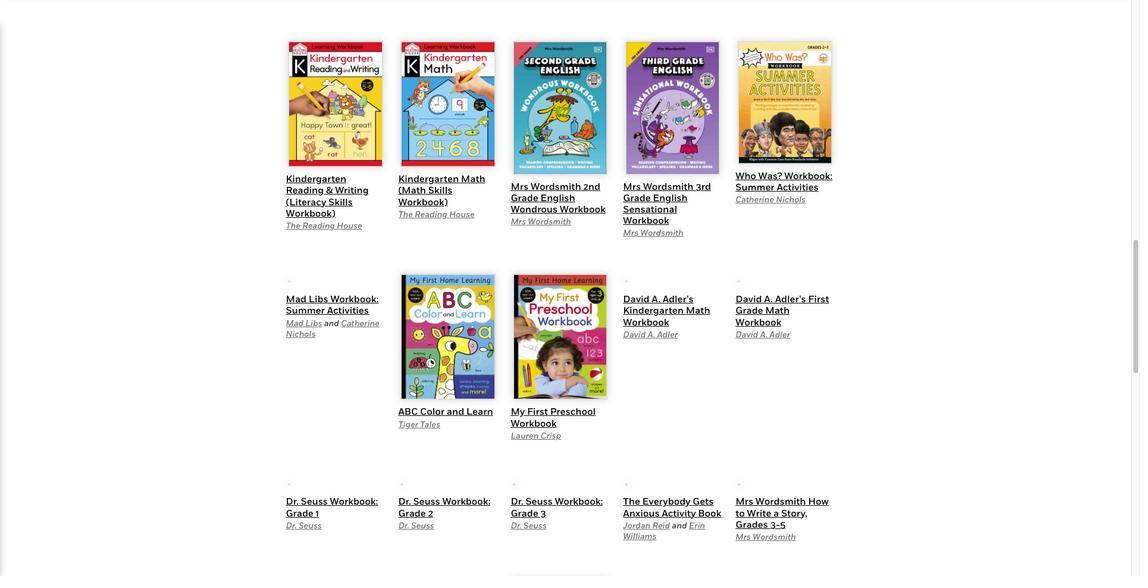 Task type: vqa. For each thing, say whether or not it's contained in the screenshot.
tales at the bottom left of the page
yes



Task type: locate. For each thing, give the bounding box(es) containing it.
adler's for workbook
[[663, 293, 694, 305]]

workbook: right 2
[[443, 502, 491, 514]]

1 vertical spatial reading
[[415, 209, 448, 219]]

2 english from the left
[[653, 192, 688, 204]]

grade for mrs wordsmith 3rd grade english sensational workbook
[[623, 192, 651, 204]]

2 horizontal spatial the
[[623, 502, 640, 514]]

workbook: inside who was? workbook: summer activities catherine nichols
[[785, 170, 833, 181]]

david down the david a. adler's first grade math workbook link
[[736, 329, 758, 339]]

1 horizontal spatial and
[[672, 527, 687, 537]]

activities
[[777, 181, 819, 193]]

grade inside mrs wordsmith 3rd grade english sensational workbook mrs wordsmith
[[623, 192, 651, 204]]

workbook inside mrs wordsmith 3rd grade english sensational workbook mrs wordsmith
[[623, 214, 669, 226]]

2 david a. adler link from the left
[[736, 329, 791, 339]]

workbook: inside the dr. seuss workbook: grade 3 dr. seuss
[[555, 502, 603, 514]]

1 vertical spatial house
[[337, 220, 362, 230]]

house down writing
[[337, 220, 362, 230]]

0 horizontal spatial david a. adler link
[[623, 329, 678, 339]]

1 adler's from the left
[[663, 293, 694, 305]]

2
[[428, 514, 433, 526]]

adler's inside david a. adler's first grade math workbook david a. adler
[[775, 293, 806, 305]]

mad libs workbook: summer activities image
[[288, 274, 383, 396]]

mrs wordsmith how to write a story, grades 3-5 image
[[738, 483, 833, 576]]

adler inside david a. adler's kindergarten math workbook david a. adler
[[657, 329, 678, 339]]

reid
[[653, 527, 670, 537]]

mrs wordsmith 2nd grade english wondrous workbook mrs wordsmith
[[511, 180, 606, 226]]

dr. seuss link for 2
[[398, 527, 434, 537]]

2 adler's from the left
[[775, 293, 806, 305]]

dr. seuss workbook: grade 1 link
[[286, 502, 378, 526]]

1 horizontal spatial first
[[809, 293, 829, 305]]

workbook: right 3
[[555, 502, 603, 514]]

1 horizontal spatial adler's
[[775, 293, 806, 305]]

0 horizontal spatial the
[[286, 220, 301, 230]]

abc color and learn tiger tales
[[398, 406, 493, 429]]

2 adler from the left
[[770, 329, 791, 339]]

david a. adler's first grade math workbook image
[[738, 281, 740, 283]]

wordsmith down 'sensational'
[[641, 228, 684, 238]]

0 horizontal spatial first
[[527, 406, 548, 417]]

house inside kindergarten reading & writing (literacy skills workbook) the reading house
[[337, 220, 362, 230]]

the everybody gets anxious activity book image
[[625, 490, 628, 492]]

workbook)
[[398, 196, 448, 208], [286, 207, 336, 219]]

abc color and learn image
[[400, 274, 496, 400]]

david a. adler's kindergarten math workbook image
[[625, 281, 628, 283]]

mrs wordsmith link
[[511, 216, 571, 226], [623, 228, 684, 238]]

grade inside dr. seuss workbook: grade 2 dr. seuss
[[398, 514, 426, 526]]

workbook inside mrs wordsmith 2nd grade english wondrous workbook mrs wordsmith
[[560, 203, 606, 215]]

the reading house link
[[398, 209, 475, 219], [286, 220, 362, 230]]

the reading house link for workbook)
[[286, 220, 362, 230]]

david a. adler link down david a. adler's kindergarten math workbook link in the right of the page
[[623, 329, 678, 339]]

mrs wordsmith 3rd grade english sensational workbook image
[[625, 41, 721, 175]]

dr. seuss workbook: grade 2 image
[[400, 490, 403, 492]]

jordan reid and
[[623, 527, 689, 537]]

david
[[623, 293, 650, 305], [736, 293, 762, 305], [623, 329, 646, 339], [736, 329, 758, 339]]

workbook: for dr. seuss workbook: grade 2
[[443, 502, 491, 514]]

english inside mrs wordsmith 2nd grade english wondrous workbook mrs wordsmith
[[541, 192, 575, 204]]

1 horizontal spatial david a. adler link
[[736, 329, 791, 339]]

and right color at the bottom left of the page
[[447, 406, 464, 417]]

seuss
[[301, 502, 328, 514], [413, 502, 440, 514], [526, 502, 553, 514], [299, 527, 322, 537], [411, 527, 434, 537], [524, 527, 547, 537]]

2 vertical spatial the
[[623, 502, 640, 514]]

the down (math
[[398, 209, 413, 219]]

0 horizontal spatial house
[[337, 220, 362, 230]]

workbook) inside kindergarten math (math skills workbook) the reading house
[[398, 196, 448, 208]]

adler inside david a. adler's first grade math workbook david a. adler
[[770, 329, 791, 339]]

1 horizontal spatial skills
[[428, 184, 453, 196]]

workbook: inside "dr. seuss workbook: grade 1 dr. seuss"
[[330, 502, 378, 514]]

1 horizontal spatial workbook)
[[398, 196, 448, 208]]

a.
[[652, 293, 661, 305], [764, 293, 773, 305], [648, 329, 656, 339], [760, 329, 768, 339]]

wordsmith up wondrous at the top of the page
[[531, 180, 581, 192]]

1 dr. seuss link from the left
[[286, 527, 322, 537]]

dr. seuss link down 3
[[511, 527, 547, 537]]

wordsmith up 'sensational'
[[643, 180, 694, 192]]

1 horizontal spatial adler
[[770, 329, 791, 339]]

kindergarten reading & writing (literacy skills workbook) the reading house
[[286, 173, 369, 230]]

workbook: right 1
[[330, 502, 378, 514]]

workbook
[[560, 203, 606, 215], [623, 214, 669, 226], [623, 316, 669, 328], [736, 316, 782, 328], [511, 417, 557, 429]]

dr. seuss link for 1
[[286, 527, 322, 537]]

reading
[[286, 184, 324, 196], [415, 209, 448, 219], [303, 220, 335, 230]]

0 vertical spatial mrs wordsmith link
[[511, 216, 571, 226]]

nichols
[[776, 194, 806, 204]]

dr. seuss link down 1
[[286, 527, 322, 537]]

1 horizontal spatial house
[[449, 209, 475, 219]]

david a. adler link down the david a. adler's first grade math workbook link
[[736, 329, 791, 339]]

0 horizontal spatial english
[[541, 192, 575, 204]]

learn
[[467, 406, 493, 417]]

dr. seuss workbook: grade 2 link
[[398, 502, 491, 526]]

david a. adler's first grade math workbook link
[[736, 293, 829, 328]]

the everybody gets anxious activity book link
[[623, 502, 722, 526]]

the
[[398, 209, 413, 219], [286, 220, 301, 230], [623, 502, 640, 514]]

1 horizontal spatial the reading house link
[[398, 209, 475, 219]]

0 horizontal spatial mrs wordsmith link
[[511, 216, 571, 226]]

catherine nichols link
[[736, 194, 806, 204]]

1 vertical spatial first
[[527, 406, 548, 417]]

0 vertical spatial the reading house link
[[398, 209, 475, 219]]

mrs wordsmith 2nd grade english wondrous workbook link
[[511, 180, 606, 215]]

math
[[461, 173, 486, 185], [686, 304, 710, 316], [766, 304, 790, 316]]

adler's for math
[[775, 293, 806, 305]]

kindergarten
[[286, 173, 347, 185], [398, 173, 459, 185], [623, 304, 684, 316]]

preschool
[[550, 406, 596, 417]]

0 horizontal spatial kindergarten
[[286, 173, 347, 185]]

gets
[[693, 502, 714, 514]]

grade
[[511, 192, 538, 204], [623, 192, 651, 204], [736, 304, 763, 316], [286, 514, 314, 526], [398, 514, 426, 526], [511, 514, 538, 526]]

wordsmith
[[531, 180, 581, 192], [643, 180, 694, 192], [528, 216, 571, 226], [641, 228, 684, 238]]

mrs
[[511, 180, 529, 192], [623, 180, 641, 192], [511, 216, 526, 226], [623, 228, 639, 238]]

mrs wordsmith link down 'sensational'
[[623, 228, 684, 238]]

0 horizontal spatial the reading house link
[[286, 220, 362, 230]]

book
[[698, 514, 722, 526]]

0 vertical spatial house
[[449, 209, 475, 219]]

reading left & on the top left of the page
[[286, 184, 324, 196]]

dr.
[[286, 502, 299, 514], [398, 502, 411, 514], [511, 502, 524, 514], [286, 527, 297, 537], [398, 527, 409, 537], [511, 527, 522, 537]]

the reading house link down kindergarten math (math skills workbook) link
[[398, 209, 475, 219]]

workbook inside david a. adler's first grade math workbook david a. adler
[[736, 316, 782, 328]]

reading down kindergarten math (math skills workbook) link
[[415, 209, 448, 219]]

grade inside david a. adler's first grade math workbook david a. adler
[[736, 304, 763, 316]]

david a. adler link
[[623, 329, 678, 339], [736, 329, 791, 339]]

reading inside kindergarten math (math skills workbook) the reading house
[[415, 209, 448, 219]]

0 vertical spatial first
[[809, 293, 829, 305]]

english
[[541, 192, 575, 204], [653, 192, 688, 204]]

david down david a. adler's first grade math workbook icon
[[736, 293, 762, 305]]

wordsmith down wondrous at the top of the page
[[528, 216, 571, 226]]

english left 2nd
[[541, 192, 575, 204]]

mrs wordsmith 3rd grade english sensational workbook link
[[623, 180, 711, 226]]

0 horizontal spatial math
[[461, 173, 486, 185]]

my
[[511, 406, 525, 417]]

grade inside mrs wordsmith 2nd grade english wondrous workbook mrs wordsmith
[[511, 192, 538, 204]]

0 horizontal spatial skills
[[329, 196, 353, 208]]

0 horizontal spatial adler's
[[663, 293, 694, 305]]

who
[[736, 170, 756, 181]]

english inside mrs wordsmith 3rd grade english sensational workbook mrs wordsmith
[[653, 192, 688, 204]]

skills right (math
[[428, 184, 453, 196]]

adler's
[[663, 293, 694, 305], [775, 293, 806, 305]]

skills inside kindergarten math (math skills workbook) the reading house
[[428, 184, 453, 196]]

2 dr. seuss link from the left
[[398, 527, 434, 537]]

1 david a. adler link from the left
[[623, 329, 678, 339]]

1 vertical spatial the reading house link
[[286, 220, 362, 230]]

workbook: inside dr. seuss workbook: grade 2 dr. seuss
[[443, 502, 491, 514]]

1 horizontal spatial kindergarten
[[398, 173, 459, 185]]

tiger tales link
[[398, 419, 440, 429]]

kindergarten reading & writing (literacy skills workbook) image
[[288, 41, 383, 167]]

first
[[809, 293, 829, 305], [527, 406, 548, 417]]

and
[[447, 406, 464, 417], [672, 527, 687, 537]]

0 vertical spatial the
[[398, 209, 413, 219]]

kindergarten math (math skills workbook) the reading house
[[398, 173, 486, 219]]

kindergarten for &
[[286, 173, 347, 185]]

(literacy
[[286, 196, 326, 208]]

1 horizontal spatial the
[[398, 209, 413, 219]]

3 dr. seuss link from the left
[[511, 527, 547, 537]]

workbook inside my first preschool workbook lauren crisp
[[511, 417, 557, 429]]

1 vertical spatial and
[[672, 527, 687, 537]]

0 horizontal spatial dr. seuss link
[[286, 527, 322, 537]]

the down (literacy
[[286, 220, 301, 230]]

2 horizontal spatial kindergarten
[[623, 304, 684, 316]]

dr. seuss workbook: grade 2 dr. seuss
[[398, 502, 491, 537]]

the down the everybody gets anxious activity book image
[[623, 502, 640, 514]]

adler
[[657, 329, 678, 339], [770, 329, 791, 339]]

kindergarten math (math skills workbook) link
[[398, 173, 486, 208]]

0 vertical spatial and
[[447, 406, 464, 417]]

the inside kindergarten reading & writing (literacy skills workbook) the reading house
[[286, 220, 301, 230]]

mrs up 'sensational'
[[623, 180, 641, 192]]

dr. seuss link down 2
[[398, 527, 434, 537]]

1 adler from the left
[[657, 329, 678, 339]]

david a. adler link for david
[[623, 329, 678, 339]]

house down kindergarten math (math skills workbook) link
[[449, 209, 475, 219]]

kindergarten inside kindergarten reading & writing (literacy skills workbook) the reading house
[[286, 173, 347, 185]]

reading down (literacy
[[303, 220, 335, 230]]

skills
[[428, 184, 453, 196], [329, 196, 353, 208]]

1 vertical spatial the
[[286, 220, 301, 230]]

1 horizontal spatial english
[[653, 192, 688, 204]]

erin williams
[[623, 527, 705, 548]]

david down david a. adler's kindergarten math workbook icon
[[623, 293, 650, 305]]

house
[[449, 209, 475, 219], [337, 220, 362, 230]]

workbook inside david a. adler's kindergarten math workbook david a. adler
[[623, 316, 669, 328]]

workbook for mrs wordsmith 2nd grade english wondrous workbook
[[560, 203, 606, 215]]

workbook for david a. adler's first grade math workbook
[[736, 316, 782, 328]]

2 horizontal spatial dr. seuss link
[[511, 527, 547, 537]]

adler's inside david a. adler's kindergarten math workbook david a. adler
[[663, 293, 694, 305]]

mrs wordsmith link down wondrous at the top of the page
[[511, 216, 571, 226]]

the reading house link down kindergarten reading & writing (literacy skills workbook) link
[[286, 220, 362, 230]]

0 vertical spatial reading
[[286, 184, 324, 196]]

workbook: for who was? workbook: summer activities
[[785, 170, 833, 181]]

writing
[[335, 184, 369, 196]]

1 horizontal spatial math
[[686, 304, 710, 316]]

1 horizontal spatial mrs wordsmith link
[[623, 228, 684, 238]]

wondrous
[[511, 203, 558, 215]]

grade inside "dr. seuss workbook: grade 1 dr. seuss"
[[286, 514, 314, 526]]

1 english from the left
[[541, 192, 575, 204]]

1 vertical spatial mrs wordsmith link
[[623, 228, 684, 238]]

workbook:
[[785, 170, 833, 181], [330, 502, 378, 514], [443, 502, 491, 514], [555, 502, 603, 514]]

1 horizontal spatial dr. seuss link
[[398, 527, 434, 537]]

kindergarten reading & writing (literacy skills workbook) link
[[286, 173, 369, 219]]

dr. seuss workbook: grade 1 dr. seuss
[[286, 502, 378, 537]]

david a. adler's kindergarten math workbook david a. adler
[[623, 293, 710, 339]]

math inside david a. adler's first grade math workbook david a. adler
[[766, 304, 790, 316]]

kindergarten inside kindergarten math (math skills workbook) the reading house
[[398, 173, 459, 185]]

dr. seuss link
[[286, 527, 322, 537], [398, 527, 434, 537], [511, 527, 547, 537]]

adler down david a. adler's kindergarten math workbook link in the right of the page
[[657, 329, 678, 339]]

0 horizontal spatial adler
[[657, 329, 678, 339]]

workbook: up nichols
[[785, 170, 833, 181]]

abc color and learn link
[[398, 406, 493, 417]]

was?
[[759, 170, 782, 181]]

and inside abc color and learn tiger tales
[[447, 406, 464, 417]]

kindergarten inside david a. adler's kindergarten math workbook david a. adler
[[623, 304, 684, 316]]

0 horizontal spatial and
[[447, 406, 464, 417]]

adler down the david a. adler's first grade math workbook link
[[770, 329, 791, 339]]

0 horizontal spatial workbook)
[[286, 207, 336, 219]]

workbook: for dr. seuss workbook: grade 3
[[555, 502, 603, 514]]

english left the 3rd
[[653, 192, 688, 204]]

first inside my first preschool workbook lauren crisp
[[527, 406, 548, 417]]

skills right (literacy
[[329, 196, 353, 208]]

and down activity
[[672, 527, 687, 537]]

grade inside the dr. seuss workbook: grade 3 dr. seuss
[[511, 514, 538, 526]]

2 horizontal spatial math
[[766, 304, 790, 316]]



Task type: describe. For each thing, give the bounding box(es) containing it.
3rd
[[696, 180, 711, 192]]

tales
[[420, 419, 440, 429]]

and for reid
[[672, 527, 687, 537]]

&
[[326, 184, 333, 196]]

my first preschool workbook link
[[511, 406, 596, 429]]

mrs up wondrous at the top of the page
[[511, 180, 529, 192]]

anxious
[[623, 514, 660, 526]]

summer
[[736, 181, 775, 193]]

williams
[[623, 538, 657, 548]]

the everybody gets anxious activity book
[[623, 502, 722, 526]]

lauren
[[511, 430, 539, 440]]

math inside david a. adler's kindergarten math workbook david a. adler
[[686, 304, 710, 316]]

who was? workbook: summer activities image
[[738, 41, 833, 164]]

house inside kindergarten math (math skills workbook) the reading house
[[449, 209, 475, 219]]

everybody
[[643, 502, 691, 514]]

david a. adler's kindergarten math workbook link
[[623, 293, 710, 328]]

grade for dr. seuss workbook: grade 3
[[511, 514, 538, 526]]

david down david a. adler's kindergarten math workbook link in the right of the page
[[623, 329, 646, 339]]

mrs down 'sensational'
[[623, 228, 639, 238]]

grade for mrs wordsmith 2nd grade english wondrous workbook
[[511, 192, 538, 204]]

mrs wordsmith link for wondrous
[[511, 216, 571, 226]]

skills inside kindergarten reading & writing (literacy skills workbook) the reading house
[[329, 196, 353, 208]]

grade for dr. seuss workbook: grade 2
[[398, 514, 426, 526]]

jordan
[[623, 527, 651, 537]]

david a. adler's first grade math workbook david a. adler
[[736, 293, 829, 339]]

(math
[[398, 184, 426, 196]]

david a. adler link for workbook
[[736, 329, 791, 339]]

catherine
[[736, 194, 774, 204]]

my first preschool workbook image
[[513, 274, 608, 400]]

color
[[420, 406, 445, 417]]

mrs wordsmith 2nd grade english wondrous workbook image
[[513, 41, 608, 175]]

mrs wordsmith link for sensational
[[623, 228, 684, 238]]

workbook) inside kindergarten reading & writing (literacy skills workbook) the reading house
[[286, 207, 336, 219]]

mrs wordsmith 3rd grade english sensational workbook mrs wordsmith
[[623, 180, 711, 238]]

dr. seuss workbook: grade 1 image
[[288, 490, 290, 492]]

dr. seuss workbook: grade 3 link
[[511, 502, 603, 526]]

erin
[[689, 527, 705, 537]]

math inside kindergarten math (math skills workbook) the reading house
[[461, 173, 486, 185]]

tiger
[[398, 419, 418, 429]]

lauren crisp link
[[511, 430, 561, 440]]

sensational
[[623, 203, 677, 215]]

2nd
[[584, 180, 601, 192]]

mrs down wondrous at the top of the page
[[511, 216, 526, 226]]

the reading house link for reading
[[398, 209, 475, 219]]

dr. seuss workbook: grade 3 dr. seuss
[[511, 502, 603, 537]]

english for wondrous
[[541, 192, 575, 204]]

erin williams link
[[623, 527, 705, 548]]

dr. seuss workbook: grade 3 image
[[513, 490, 515, 492]]

kindergarten math (math skills workbook) image
[[400, 41, 496, 167]]

abc
[[398, 406, 418, 417]]

3
[[541, 514, 546, 526]]

first inside david a. adler's first grade math workbook david a. adler
[[809, 293, 829, 305]]

activity
[[662, 514, 696, 526]]

the inside kindergarten math (math skills workbook) the reading house
[[398, 209, 413, 219]]

1
[[316, 514, 319, 526]]

and for color
[[447, 406, 464, 417]]

my first preschool workbook lauren crisp
[[511, 406, 596, 440]]

grade for dr. seuss workbook: grade 1
[[286, 514, 314, 526]]

dr. seuss link for 3
[[511, 527, 547, 537]]

the inside the everybody gets anxious activity book
[[623, 502, 640, 514]]

crisp
[[541, 430, 561, 440]]

english for sensational
[[653, 192, 688, 204]]

workbook for mrs wordsmith 3rd grade english sensational workbook
[[623, 214, 669, 226]]

kindergarten for (math
[[398, 173, 459, 185]]

jordan reid link
[[623, 527, 670, 537]]

who was? workbook: summer activities link
[[736, 170, 833, 193]]

2 vertical spatial reading
[[303, 220, 335, 230]]

who was? workbook: summer activities catherine nichols
[[736, 170, 833, 204]]

workbook: for dr. seuss workbook: grade 1
[[330, 502, 378, 514]]



